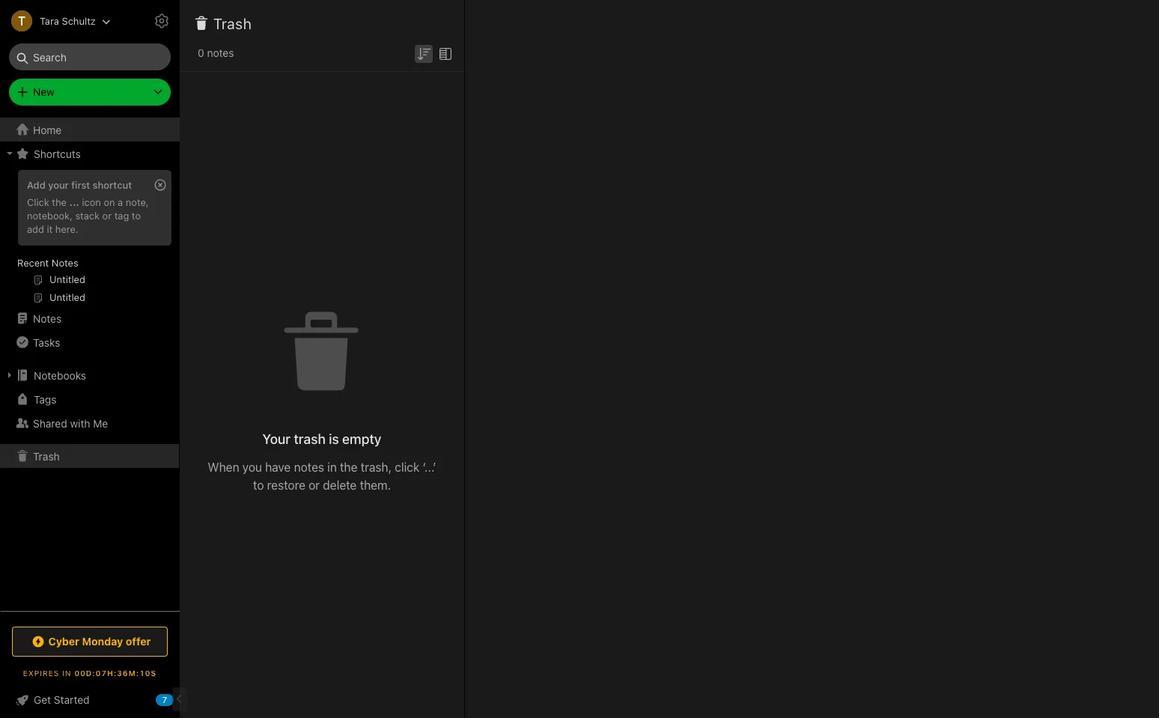 Task type: locate. For each thing, give the bounding box(es) containing it.
notes right recent on the left of page
[[52, 257, 78, 269]]

or
[[102, 210, 112, 222], [309, 479, 320, 492]]

tara schultz
[[40, 15, 96, 27]]

tasks
[[33, 336, 60, 349]]

notes
[[52, 257, 78, 269], [33, 312, 62, 325]]

you
[[242, 461, 262, 474]]

group inside tree
[[0, 166, 179, 312]]

cyber
[[48, 635, 79, 648]]

1 vertical spatial notes
[[294, 461, 324, 474]]

to inside when you have notes in the trash, click '...' to restore or delete them.
[[253, 479, 264, 492]]

shared
[[33, 417, 67, 430]]

is
[[329, 431, 339, 447]]

monday
[[82, 635, 123, 648]]

click
[[27, 196, 49, 208]]

tags button
[[0, 387, 179, 411]]

notes inside when you have notes in the trash, click '...' to restore or delete them.
[[294, 461, 324, 474]]

with
[[70, 417, 90, 430]]

1 horizontal spatial to
[[253, 479, 264, 492]]

or inside icon on a note, notebook, stack or tag to add it here.
[[102, 210, 112, 222]]

click
[[395, 461, 420, 474]]

notes up tasks
[[33, 312, 62, 325]]

add
[[27, 179, 46, 191]]

your
[[48, 179, 69, 191]]

Search text field
[[19, 43, 160, 70]]

get
[[34, 694, 51, 706]]

trash
[[213, 15, 252, 32], [33, 450, 60, 462]]

icon
[[82, 196, 101, 208]]

0 horizontal spatial the
[[52, 196, 67, 208]]

notes right 0
[[207, 46, 234, 59]]

shortcut
[[93, 179, 132, 191]]

None search field
[[19, 43, 160, 70]]

expires
[[23, 669, 59, 678]]

notebook,
[[27, 210, 73, 222]]

notes left in
[[294, 461, 324, 474]]

1 horizontal spatial notes
[[294, 461, 324, 474]]

empty
[[342, 431, 382, 447]]

or down on
[[102, 210, 112, 222]]

Account field
[[0, 6, 111, 36]]

new
[[33, 85, 55, 98]]

0 vertical spatial the
[[52, 196, 67, 208]]

restore
[[267, 479, 306, 492]]

the left '...'
[[52, 196, 67, 208]]

to down you
[[253, 479, 264, 492]]

when you have notes in the trash, click '...' to restore or delete them.
[[208, 461, 436, 492]]

home link
[[0, 118, 180, 142]]

settings image
[[153, 12, 171, 30]]

group containing add your first shortcut
[[0, 166, 179, 312]]

tree containing home
[[0, 118, 180, 610]]

1 horizontal spatial trash
[[213, 15, 252, 32]]

in
[[62, 669, 72, 678]]

0 horizontal spatial or
[[102, 210, 112, 222]]

note window - empty element
[[465, 0, 1159, 718]]

notebooks link
[[0, 363, 179, 387]]

to
[[132, 210, 141, 222], [253, 479, 264, 492]]

0 vertical spatial notes
[[52, 257, 78, 269]]

tasks button
[[0, 330, 179, 354]]

started
[[54, 694, 90, 706]]

0 vertical spatial or
[[102, 210, 112, 222]]

recent notes
[[17, 257, 78, 269]]

1 horizontal spatial or
[[309, 479, 320, 492]]

...
[[69, 196, 79, 208]]

'...'
[[423, 461, 436, 474]]

0 horizontal spatial notes
[[207, 46, 234, 59]]

or left the delete
[[309, 479, 320, 492]]

trash inside tree
[[33, 450, 60, 462]]

shared with me
[[33, 417, 108, 430]]

trash up 0 notes at the left of the page
[[213, 15, 252, 32]]

new button
[[9, 79, 171, 106]]

shortcuts
[[34, 147, 81, 160]]

1 horizontal spatial the
[[340, 461, 358, 474]]

to down note,
[[132, 210, 141, 222]]

your
[[263, 431, 291, 447]]

the right in
[[340, 461, 358, 474]]

00d:07h:36m:09s
[[74, 669, 157, 678]]

0 horizontal spatial to
[[132, 210, 141, 222]]

0 vertical spatial trash
[[213, 15, 252, 32]]

1 vertical spatial trash
[[33, 450, 60, 462]]

a
[[118, 196, 123, 208]]

tag
[[114, 210, 129, 222]]

1 vertical spatial the
[[340, 461, 358, 474]]

shortcuts button
[[0, 142, 179, 166]]

group
[[0, 166, 179, 312]]

1 vertical spatial notes
[[33, 312, 62, 325]]

icon on a note, notebook, stack or tag to add it here.
[[27, 196, 149, 235]]

shared with me link
[[0, 411, 179, 435]]

1 vertical spatial or
[[309, 479, 320, 492]]

1 vertical spatial to
[[253, 479, 264, 492]]

to inside icon on a note, notebook, stack or tag to add it here.
[[132, 210, 141, 222]]

notes
[[207, 46, 234, 59], [294, 461, 324, 474]]

trash link
[[0, 444, 179, 468]]

tree
[[0, 118, 180, 610]]

the
[[52, 196, 67, 208], [340, 461, 358, 474]]

tara
[[40, 15, 59, 27]]

trash
[[294, 431, 326, 447]]

0 horizontal spatial trash
[[33, 450, 60, 462]]

trash down "shared"
[[33, 450, 60, 462]]

0 vertical spatial to
[[132, 210, 141, 222]]

trash,
[[361, 461, 392, 474]]



Task type: vqa. For each thing, say whether or not it's contained in the screenshot.
icon
yes



Task type: describe. For each thing, give the bounding box(es) containing it.
cyber monday offer
[[48, 635, 151, 648]]

Help and Learning task checklist field
[[0, 688, 180, 712]]

click the ...
[[27, 196, 79, 208]]

when
[[208, 461, 239, 474]]

the inside group
[[52, 196, 67, 208]]

tags
[[34, 393, 56, 406]]

cyber monday offer button
[[12, 627, 168, 657]]

first
[[71, 179, 90, 191]]

recent
[[17, 257, 49, 269]]

here.
[[55, 223, 78, 235]]

offer
[[126, 635, 151, 648]]

on
[[104, 196, 115, 208]]

schultz
[[62, 15, 96, 27]]

add
[[27, 223, 44, 235]]

0
[[198, 46, 204, 59]]

notebooks
[[34, 369, 86, 382]]

notes inside notes link
[[33, 312, 62, 325]]

delete
[[323, 479, 357, 492]]

me
[[93, 417, 108, 430]]

notes link
[[0, 306, 179, 330]]

your trash is empty
[[263, 431, 382, 447]]

home
[[33, 123, 62, 136]]

7
[[162, 695, 167, 705]]

have
[[265, 461, 291, 474]]

expand notebooks image
[[4, 369, 16, 381]]

View options field
[[433, 43, 455, 63]]

or inside when you have notes in the trash, click '...' to restore or delete them.
[[309, 479, 320, 492]]

0 vertical spatial notes
[[207, 46, 234, 59]]

expires in 00d:07h:36m:09s
[[23, 669, 157, 678]]

click to collapse image
[[174, 691, 185, 709]]

the inside when you have notes in the trash, click '...' to restore or delete them.
[[340, 461, 358, 474]]

Sort options field
[[415, 43, 433, 63]]

0 notes
[[198, 46, 234, 59]]

note,
[[126, 196, 149, 208]]

stack
[[75, 210, 100, 222]]

get started
[[34, 694, 90, 706]]

add your first shortcut
[[27, 179, 132, 191]]

it
[[47, 223, 53, 235]]

them.
[[360, 479, 391, 492]]

in
[[327, 461, 337, 474]]



